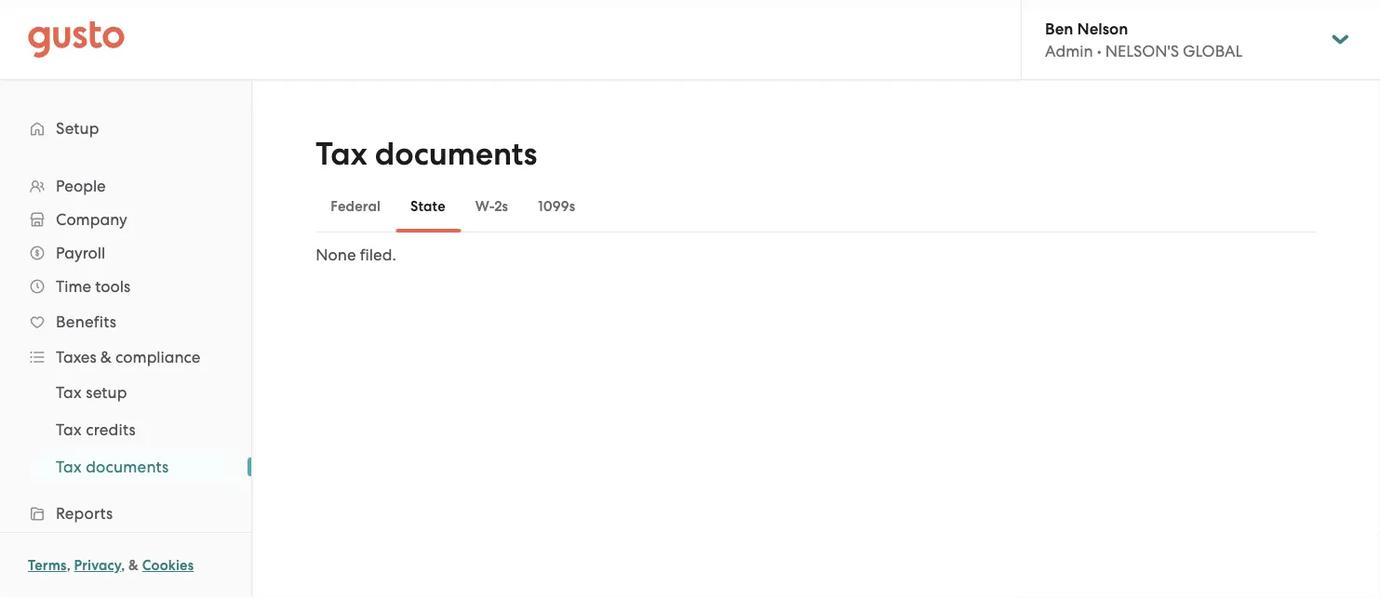 Task type: vqa. For each thing, say whether or not it's contained in the screenshot.
Edit
no



Task type: describe. For each thing, give the bounding box(es) containing it.
1 vertical spatial &
[[129, 558, 139, 575]]

tax forms tab list
[[316, 181, 1317, 233]]

1 , from the left
[[67, 558, 71, 575]]

tax for tax documents link
[[56, 458, 82, 477]]

1099s
[[538, 198, 576, 215]]

payroll button
[[19, 237, 233, 270]]

tax documents inside gusto navigation element
[[56, 458, 169, 477]]

state
[[411, 198, 446, 215]]

list containing people
[[0, 169, 251, 599]]

tax documents link
[[34, 451, 233, 484]]

taxes & compliance
[[56, 348, 201, 367]]

cookies button
[[142, 555, 194, 577]]

none filed.
[[316, 246, 396, 264]]

compliance
[[116, 348, 201, 367]]

terms
[[28, 558, 67, 575]]

credits
[[86, 421, 136, 440]]

tax credits link
[[34, 413, 233, 447]]

cookies
[[142, 558, 194, 575]]

ben nelson admin • nelson's global
[[1046, 19, 1243, 60]]

time tools
[[56, 277, 131, 296]]

taxes & compliance button
[[19, 341, 233, 374]]

w-
[[476, 198, 495, 215]]

home image
[[28, 21, 125, 58]]

setup
[[86, 384, 127, 402]]

tax for tax credits link at the bottom
[[56, 421, 82, 440]]

setup
[[56, 119, 99, 138]]

gusto navigation element
[[0, 80, 251, 599]]

company
[[56, 210, 127, 229]]

nelson's
[[1106, 42, 1180, 60]]

time
[[56, 277, 91, 296]]

federal button
[[316, 184, 396, 229]]

& inside dropdown button
[[100, 348, 112, 367]]

none
[[316, 246, 356, 264]]

tools
[[95, 277, 131, 296]]

taxes
[[56, 348, 96, 367]]

privacy link
[[74, 558, 121, 575]]

1 horizontal spatial tax documents
[[316, 135, 538, 173]]

tax for "tax setup" link
[[56, 384, 82, 402]]

2 , from the left
[[121, 558, 125, 575]]

people
[[56, 177, 106, 196]]

•
[[1098, 42, 1102, 60]]

0 vertical spatial documents
[[375, 135, 538, 173]]

privacy
[[74, 558, 121, 575]]

payroll
[[56, 244, 105, 263]]

federal
[[331, 198, 381, 215]]

1099s button
[[523, 184, 591, 229]]

tax up federal
[[316, 135, 367, 173]]

reports link
[[19, 497, 233, 531]]



Task type: locate. For each thing, give the bounding box(es) containing it.
& left cookies
[[129, 558, 139, 575]]

2s
[[495, 198, 509, 215]]

tax setup link
[[34, 376, 233, 410]]

1 vertical spatial documents
[[86, 458, 169, 477]]

tax
[[316, 135, 367, 173], [56, 384, 82, 402], [56, 421, 82, 440], [56, 458, 82, 477]]

tax credits
[[56, 421, 136, 440]]

0 horizontal spatial ,
[[67, 558, 71, 575]]

documents up the state button
[[375, 135, 538, 173]]

filed.
[[360, 246, 396, 264]]

0 horizontal spatial tax documents
[[56, 458, 169, 477]]

tax documents up state
[[316, 135, 538, 173]]

1 horizontal spatial &
[[129, 558, 139, 575]]

1 vertical spatial tax documents
[[56, 458, 169, 477]]

global
[[1184, 42, 1243, 60]]

list containing tax setup
[[0, 374, 251, 486]]

, left privacy link
[[67, 558, 71, 575]]

1 horizontal spatial documents
[[375, 135, 538, 173]]

0 vertical spatial tax documents
[[316, 135, 538, 173]]

tax down tax credits
[[56, 458, 82, 477]]

1 list from the top
[[0, 169, 251, 599]]

0 horizontal spatial &
[[100, 348, 112, 367]]

tax setup
[[56, 384, 127, 402]]

2 list from the top
[[0, 374, 251, 486]]

benefits
[[56, 313, 116, 332]]

documents inside tax documents link
[[86, 458, 169, 477]]

people button
[[19, 169, 233, 203]]

tax documents down credits
[[56, 458, 169, 477]]

w-2s button
[[461, 184, 523, 229]]

0 horizontal spatial documents
[[86, 458, 169, 477]]

company button
[[19, 203, 233, 237]]

ben
[[1046, 19, 1074, 38]]

tax documents
[[316, 135, 538, 173], [56, 458, 169, 477]]

nelson
[[1078, 19, 1129, 38]]

tax down taxes
[[56, 384, 82, 402]]

setup link
[[19, 112, 233, 145]]

reports
[[56, 505, 113, 523]]

,
[[67, 558, 71, 575], [121, 558, 125, 575]]

0 vertical spatial &
[[100, 348, 112, 367]]

state button
[[396, 184, 461, 229]]

tax left credits
[[56, 421, 82, 440]]

time tools button
[[19, 270, 233, 304]]

terms , privacy , & cookies
[[28, 558, 194, 575]]

list
[[0, 169, 251, 599], [0, 374, 251, 486]]

benefits link
[[19, 305, 233, 339]]

documents down tax credits link at the bottom
[[86, 458, 169, 477]]

documents
[[375, 135, 538, 173], [86, 458, 169, 477]]

w-2s
[[476, 198, 509, 215]]

admin
[[1046, 42, 1094, 60]]

1 horizontal spatial ,
[[121, 558, 125, 575]]

terms link
[[28, 558, 67, 575]]

, left cookies
[[121, 558, 125, 575]]

&
[[100, 348, 112, 367], [129, 558, 139, 575]]

& right taxes
[[100, 348, 112, 367]]



